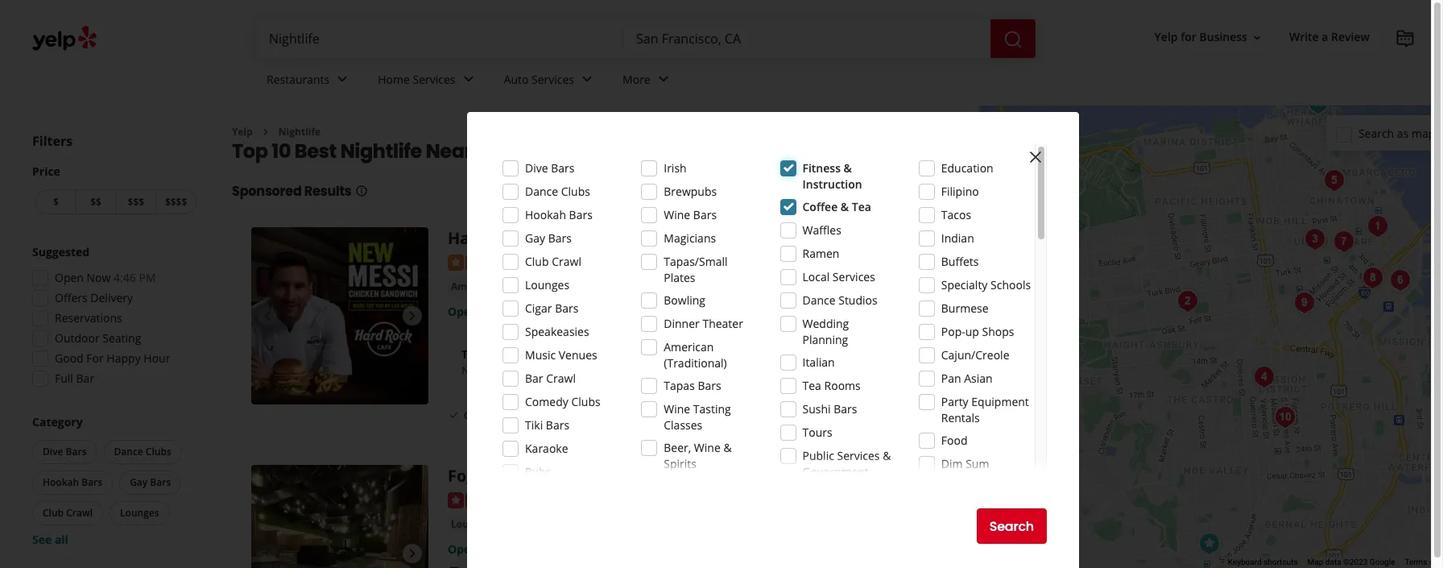 Task type: locate. For each thing, give the bounding box(es) containing it.
lounges down gay bars button
[[120, 506, 159, 520]]

previous image for hard rock cafe
[[258, 307, 277, 326]]

write
[[1290, 29, 1320, 45]]

dance down local
[[803, 292, 836, 308]]

lounges inside group
[[120, 506, 159, 520]]

1 previous image from the top
[[258, 307, 277, 326]]

yelp left "for"
[[1155, 29, 1178, 45]]

outdoor up good
[[55, 330, 100, 346]]

hookah inside button
[[43, 475, 79, 489]]

club down cafe
[[525, 254, 549, 269]]

dive
[[525, 160, 548, 176], [43, 445, 63, 458]]

1 vertical spatial hookah bars
[[43, 475, 102, 489]]

delivery right comedy at the bottom
[[569, 408, 607, 422]]

dive inside search dialog
[[525, 160, 548, 176]]

hookah bars up cafe
[[525, 207, 593, 222]]

outdoor right 16 checkmark v2 icon
[[464, 408, 504, 422]]

pm for open until 10:00 pm
[[539, 304, 556, 319]]

dance down "francisco,"
[[525, 184, 558, 199]]

dance inside button
[[114, 445, 143, 458]]

$$$$
[[165, 195, 187, 209]]

hard rock cafe
[[448, 228, 571, 249]]

open for now
[[55, 270, 84, 285]]

24 chevron down v2 image inside more link
[[654, 70, 673, 89]]

all
[[55, 532, 68, 547]]

pubs
[[525, 464, 551, 479]]

fisherman's
[[696, 279, 759, 295]]

1 vertical spatial search
[[990, 517, 1035, 535]]

1 vertical spatial club crawl
[[43, 506, 93, 520]]

16 info v2 image
[[355, 185, 368, 198]]

gay up 2.8
[[525, 230, 546, 246]]

speakeasies
[[525, 324, 590, 339]]

0 horizontal spatial gay
[[130, 475, 148, 489]]

dive right san
[[525, 160, 548, 176]]

emporium arcade bar image
[[1172, 285, 1204, 317]]

24 chevron down v2 image right 'auto services'
[[578, 70, 597, 89]]

1 vertical spatial dance clubs
[[114, 445, 171, 458]]

0 horizontal spatial search
[[990, 517, 1035, 535]]

club crawl inside search dialog
[[525, 254, 582, 269]]

rentals
[[942, 410, 980, 425]]

services inside home services link
[[413, 71, 456, 87]]

2 vertical spatial wine
[[694, 440, 721, 455]]

dive bars inside search dialog
[[525, 160, 575, 176]]

24 chevron down v2 image
[[459, 70, 478, 89], [578, 70, 597, 89], [654, 70, 673, 89]]

0 vertical spatial american (traditional)
[[451, 279, 560, 293]]

chicken
[[521, 362, 563, 378]]

yelp inside button
[[1155, 29, 1178, 45]]

comedy
[[525, 394, 569, 409]]

services up studios
[[833, 269, 876, 284]]

2 slideshow element from the top
[[251, 465, 429, 568]]

1 vertical spatial american
[[664, 339, 714, 355]]

bar right full
[[76, 371, 94, 386]]

tiki bars
[[525, 417, 570, 433]]

asiasf image
[[1289, 287, 1321, 319]]

services inside public services & government
[[838, 448, 880, 463]]

0 vertical spatial american
[[451, 279, 498, 293]]

restaurants
[[267, 71, 330, 87]]

1 horizontal spatial club crawl
[[525, 254, 582, 269]]

0 vertical spatial pm
[[139, 270, 156, 285]]

dive bars right san
[[525, 160, 575, 176]]

full bar
[[55, 371, 94, 386]]

dive bars down category
[[43, 445, 87, 458]]

0 vertical spatial (traditional)
[[500, 279, 560, 293]]

bars down reviews)
[[614, 279, 636, 293]]

schools
[[991, 277, 1031, 292]]

indian
[[942, 230, 975, 246]]

1 horizontal spatial search
[[1359, 125, 1395, 141]]

search inside button
[[990, 517, 1035, 535]]

1 horizontal spatial bar
[[525, 371, 544, 386]]

keyboard shortcuts button
[[1229, 557, 1298, 568]]

open left until
[[448, 304, 478, 319]]

tapas/small plates
[[664, 254, 728, 285]]

lounges down 5 star rating image
[[451, 517, 491, 531]]

american down 2.8 star rating image
[[451, 279, 498, 293]]

tasting
[[694, 401, 731, 417]]

services
[[413, 71, 456, 87], [532, 71, 575, 87], [833, 269, 876, 284], [838, 448, 880, 463]]

dim sum
[[942, 456, 990, 471]]

1 vertical spatial dive
[[43, 445, 63, 458]]

american
[[451, 279, 498, 293], [664, 339, 714, 355]]

lounges button down gay bars button
[[110, 501, 170, 525]]

gay bars
[[525, 230, 572, 246], [130, 475, 171, 489]]

home services
[[378, 71, 456, 87]]

gay inside search dialog
[[525, 230, 546, 246]]

open up the 16 speech v2 image
[[448, 541, 478, 556]]

1 horizontal spatial pm
[[539, 304, 556, 319]]

keyboard shortcuts
[[1229, 558, 1298, 567]]

lounges for rightmost the lounges button
[[451, 517, 491, 531]]

hard rock cafe image
[[251, 228, 429, 405]]

hookah bars down dive bars 'button'
[[43, 475, 102, 489]]

bars up club crawl button
[[82, 475, 102, 489]]

& inside fitness & instruction
[[844, 160, 852, 176]]

pm up speakeasies at the bottom
[[539, 304, 556, 319]]

1 vertical spatial gay bars
[[130, 475, 171, 489]]

2 vertical spatial clubs
[[146, 445, 171, 458]]

2 horizontal spatial lounges
[[525, 277, 570, 292]]

comedy clubs
[[525, 394, 601, 409]]

outdoor for outdoor seating
[[55, 330, 100, 346]]

2.8 (1.1k reviews)
[[541, 253, 632, 269]]

dance
[[525, 184, 558, 199], [803, 292, 836, 308], [114, 445, 143, 458]]

karaoke
[[525, 441, 568, 456]]

1 vertical spatial pm
[[539, 304, 556, 319]]

category
[[32, 414, 83, 429]]

temple nightclub san francisco image
[[1362, 210, 1394, 243]]

1 horizontal spatial club
[[525, 254, 549, 269]]

shops
[[983, 324, 1015, 339]]

club crawl up all
[[43, 506, 93, 520]]

pm
[[139, 270, 156, 285], [539, 304, 556, 319]]

nightlife up the 16 info v2 'icon'
[[341, 138, 422, 165]]

write a review
[[1290, 29, 1371, 45]]

dive inside 'button'
[[43, 445, 63, 458]]

lounge
[[590, 465, 649, 487]]

0 horizontal spatial dance clubs
[[114, 445, 171, 458]]

tea up sushi
[[803, 378, 822, 393]]

terms
[[1406, 558, 1428, 567]]

1 24 chevron down v2 image from the left
[[459, 70, 478, 89]]

wedding planning
[[803, 316, 849, 347]]

bar down music
[[525, 371, 544, 386]]

0 horizontal spatial (traditional)
[[500, 279, 560, 293]]

full
[[55, 371, 73, 386]]

0 horizontal spatial dance
[[114, 445, 143, 458]]

burgers
[[649, 279, 686, 293]]

cocktail
[[573, 279, 612, 293]]

plates
[[664, 270, 696, 285]]

0 vertical spatial club crawl
[[525, 254, 582, 269]]

dance up gay bars button
[[114, 445, 143, 458]]

wine up magicians
[[664, 207, 691, 222]]

0 vertical spatial dance clubs
[[525, 184, 591, 199]]

2 24 chevron down v2 image from the left
[[578, 70, 597, 89]]

francisco,
[[517, 138, 617, 165]]

0 vertical spatial yelp
[[1155, 29, 1178, 45]]

24 chevron down v2 image inside "auto services" link
[[578, 70, 597, 89]]

clubs up gay bars button
[[146, 445, 171, 458]]

classes
[[664, 417, 703, 433]]

pm right 4:46
[[139, 270, 156, 285]]

1 horizontal spatial dance
[[525, 184, 558, 199]]

0 horizontal spatial lounges
[[120, 506, 159, 520]]

& right coffee
[[841, 199, 849, 214]]

1 horizontal spatial gay bars
[[525, 230, 572, 246]]

bars up cafe
[[569, 207, 593, 222]]

0 horizontal spatial pm
[[139, 270, 156, 285]]

0 horizontal spatial american
[[451, 279, 498, 293]]

taste
[[462, 346, 495, 362]]

google
[[1370, 558, 1396, 567]]

lounges button down 5 star rating image
[[448, 516, 495, 532]]

3 24 chevron down v2 image from the left
[[654, 70, 673, 89]]

0 horizontal spatial bar
[[76, 371, 94, 386]]

0 vertical spatial dive bars
[[525, 160, 575, 176]]

hard rock cafe link
[[448, 228, 571, 249]]

clubs down "sandwich"
[[572, 394, 601, 409]]

0 vertical spatial club
[[525, 254, 549, 269]]

slideshow element for fog it up hookah lounge
[[251, 465, 429, 568]]

tea down instruction
[[852, 199, 872, 214]]

1 vertical spatial tea
[[803, 378, 822, 393]]

bar
[[76, 371, 94, 386], [525, 371, 544, 386]]

sandwich
[[566, 362, 616, 378]]

0 vertical spatial previous image
[[258, 307, 277, 326]]

& inside public services & government
[[883, 448, 891, 463]]

1 horizontal spatial hookah bars
[[525, 207, 593, 222]]

offers
[[55, 290, 88, 305]]

bars right san
[[551, 160, 575, 176]]

clubs inside the 'dance clubs' button
[[146, 445, 171, 458]]

offers delivery
[[55, 290, 133, 305]]

1 vertical spatial american (traditional)
[[664, 339, 727, 371]]

bar inside search dialog
[[525, 371, 544, 386]]

1 vertical spatial slideshow element
[[251, 465, 429, 568]]

0 horizontal spatial club crawl
[[43, 506, 93, 520]]

2 vertical spatial crawl
[[66, 506, 93, 520]]

hookah up cafe
[[525, 207, 566, 222]]

2 vertical spatial open
[[448, 541, 478, 556]]

crawl down music venues at the bottom left of the page
[[546, 371, 576, 386]]

1 vertical spatial yelp
[[232, 125, 253, 139]]

bars up 2.8
[[548, 230, 572, 246]]

& up instruction
[[844, 160, 852, 176]]

0 horizontal spatial 24 chevron down v2 image
[[459, 70, 478, 89]]

0 vertical spatial dive
[[525, 160, 548, 176]]

(traditional) inside search dialog
[[664, 355, 727, 371]]

2 vertical spatial dance
[[114, 445, 143, 458]]

wine inside wine tasting classes
[[664, 401, 691, 417]]

0 vertical spatial outdoor
[[55, 330, 100, 346]]

1 horizontal spatial american (traditional)
[[664, 339, 727, 371]]

1 horizontal spatial gay
[[525, 230, 546, 246]]

club crawl
[[525, 254, 582, 269], [43, 506, 93, 520]]

2.8 star rating image
[[448, 254, 535, 271]]

2 horizontal spatial dance
[[803, 292, 836, 308]]

0 horizontal spatial hookah bars
[[43, 475, 102, 489]]

1 vertical spatial outdoor
[[464, 408, 504, 422]]

wine inside beer, wine & spirits
[[694, 440, 721, 455]]

1 vertical spatial wine
[[664, 401, 691, 417]]

pm for open now 4:46 pm
[[139, 270, 156, 285]]

lounges for the left the lounges button
[[120, 506, 159, 520]]

cafe
[[535, 228, 571, 249]]

previous image for fog it up hookah lounge
[[258, 544, 277, 563]]

open up offers
[[55, 270, 84, 285]]

san
[[476, 138, 513, 165]]

5 star rating image
[[448, 492, 535, 508]]

education
[[942, 160, 994, 176]]

1 vertical spatial (traditional)
[[664, 355, 727, 371]]

0 vertical spatial delivery
[[90, 290, 133, 305]]

bars up hookah bars button
[[66, 445, 87, 458]]

24 chevron down v2 image inside home services link
[[459, 70, 478, 89]]

0 vertical spatial group
[[27, 244, 200, 392]]

1 horizontal spatial american
[[664, 339, 714, 355]]

map
[[1308, 558, 1324, 567]]

of
[[1430, 558, 1438, 567]]

0 horizontal spatial american (traditional)
[[451, 279, 560, 293]]

open now 4:46 pm
[[55, 270, 156, 285]]

1 horizontal spatial 24 chevron down v2 image
[[578, 70, 597, 89]]

services right auto
[[532, 71, 575, 87]]

0 horizontal spatial gay bars
[[130, 475, 171, 489]]

delivery down open now 4:46 pm
[[90, 290, 133, 305]]

& left "dim"
[[883, 448, 891, 463]]

0 vertical spatial open
[[55, 270, 84, 285]]

0 vertical spatial wine
[[664, 207, 691, 222]]

24 chevron down v2 image for home services
[[459, 70, 478, 89]]

magicians
[[664, 230, 716, 246]]

american (traditional) up open until 10:00 pm
[[451, 279, 560, 293]]

search image
[[1004, 29, 1023, 49]]

taste greatness new messi chicken sandwich read more
[[462, 346, 682, 378]]

club
[[525, 254, 549, 269], [43, 506, 64, 520]]

wharf
[[762, 279, 794, 295]]

music venues
[[525, 347, 598, 363]]

0 horizontal spatial yelp
[[232, 125, 253, 139]]

dive bars inside dive bars 'button'
[[43, 445, 87, 458]]

1 horizontal spatial yelp
[[1155, 29, 1178, 45]]

0 vertical spatial tea
[[852, 199, 872, 214]]

outdoor seating
[[55, 330, 141, 346]]

clubs down "francisco,"
[[561, 184, 591, 199]]

gay bars inside search dialog
[[525, 230, 572, 246]]

$$$
[[128, 195, 144, 209]]

0 horizontal spatial tea
[[803, 378, 822, 393]]

hour
[[144, 350, 170, 366]]

0 horizontal spatial dive
[[43, 445, 63, 458]]

american (traditional) up 'tapas bars'
[[664, 339, 727, 371]]

0 vertical spatial gay
[[525, 230, 546, 246]]

gay bars inside button
[[130, 475, 171, 489]]

(1.1k
[[560, 253, 586, 269]]

american inside search dialog
[[664, 339, 714, 355]]

search for search as map m
[[1359, 125, 1395, 141]]

fog
[[448, 465, 476, 487]]

dive down category
[[43, 445, 63, 458]]

auto
[[504, 71, 529, 87]]

(traditional) up 'tapas bars'
[[664, 355, 727, 371]]

greatness
[[498, 346, 562, 362]]

yelp for yelp link
[[232, 125, 253, 139]]

0 horizontal spatial outdoor
[[55, 330, 100, 346]]

keyboard
[[1229, 558, 1262, 567]]

1 horizontal spatial outdoor
[[464, 408, 504, 422]]

dance clubs inside search dialog
[[525, 184, 591, 199]]

hookah down karaoke
[[523, 465, 586, 487]]

services inside "auto services" link
[[532, 71, 575, 87]]

services up government
[[838, 448, 880, 463]]

& down tasting
[[724, 440, 732, 455]]

0 vertical spatial slideshow element
[[251, 228, 429, 405]]

gay bars up 2.8
[[525, 230, 572, 246]]

bars down brewpubs
[[694, 207, 717, 222]]

1 vertical spatial gay
[[130, 475, 148, 489]]

1 vertical spatial crawl
[[546, 371, 576, 386]]

gay
[[525, 230, 546, 246], [130, 475, 148, 489]]

delivery
[[90, 290, 133, 305], [569, 408, 607, 422]]

american down dinner in the bottom of the page
[[664, 339, 714, 355]]

dance clubs inside button
[[114, 445, 171, 458]]

music
[[525, 347, 556, 363]]

burgers link
[[645, 279, 690, 295]]

coffee & tea
[[803, 199, 872, 214]]

previous image
[[258, 307, 277, 326], [258, 544, 277, 563]]

0 vertical spatial hookah bars
[[525, 207, 593, 222]]

yelp left 16 chevron right v2 image
[[232, 125, 253, 139]]

dance clubs down "francisco,"
[[525, 184, 591, 199]]

filipino
[[942, 184, 980, 199]]

lounges up cigar bars at the bottom of page
[[525, 277, 570, 292]]

studios
[[839, 292, 878, 308]]

takeout
[[636, 408, 674, 422]]

services right home at the top left of the page
[[413, 71, 456, 87]]

2 previous image from the top
[[258, 544, 277, 563]]

24 chevron down v2 image right the more
[[654, 70, 673, 89]]

nightlife right 16 chevron right v2 image
[[279, 125, 321, 139]]

wine up classes
[[664, 401, 691, 417]]

None search field
[[256, 19, 1039, 58]]

pan
[[942, 371, 962, 386]]

(traditional) up cigar at the left of page
[[500, 279, 560, 293]]

1 vertical spatial open
[[448, 304, 478, 319]]

group
[[27, 244, 200, 392], [29, 414, 200, 548]]

wine for wine tasting classes
[[664, 401, 691, 417]]

gay bars button
[[119, 471, 182, 495]]

happy
[[107, 350, 141, 366]]

16 checkmark v2 image
[[448, 408, 461, 421]]

dance clubs up gay bars button
[[114, 445, 171, 458]]

seating
[[506, 408, 540, 422]]

club inside button
[[43, 506, 64, 520]]

slideshow element
[[251, 228, 429, 405], [251, 465, 429, 568]]

gay down the 'dance clubs' button
[[130, 475, 148, 489]]

crawl down hookah bars button
[[66, 506, 93, 520]]

map
[[1412, 125, 1436, 141]]

club crawl down cafe
[[525, 254, 582, 269]]

1 horizontal spatial lounges
[[451, 517, 491, 531]]

24 chevron down v2 image left auto
[[459, 70, 478, 89]]

price group
[[32, 164, 200, 218]]

1 vertical spatial dance
[[803, 292, 836, 308]]

1 horizontal spatial dive
[[525, 160, 548, 176]]

0 vertical spatial search
[[1359, 125, 1395, 141]]

club crawl button
[[32, 501, 103, 525]]

wine
[[664, 207, 691, 222], [664, 401, 691, 417], [694, 440, 721, 455]]

1 vertical spatial dive bars
[[43, 445, 87, 458]]

gay bars down the 'dance clubs' button
[[130, 475, 171, 489]]

american inside 'button'
[[451, 279, 498, 293]]

wine right beer,
[[694, 440, 721, 455]]

2 bar from the left
[[525, 371, 544, 386]]

1 horizontal spatial dive bars
[[525, 160, 575, 176]]

dance clubs
[[525, 184, 591, 199], [114, 445, 171, 458]]

hookah down dive bars 'button'
[[43, 475, 79, 489]]

crawl down cafe
[[552, 254, 582, 269]]

24 chevron down v2 image for more
[[654, 70, 673, 89]]

0 horizontal spatial dive bars
[[43, 445, 87, 458]]

1 slideshow element from the top
[[251, 228, 429, 405]]

bars inside 'button'
[[66, 445, 87, 458]]

suggested
[[32, 244, 90, 259]]

hookah bars
[[525, 207, 593, 222], [43, 475, 102, 489]]

burmese
[[942, 301, 989, 316]]

club up see all on the left bottom of the page
[[43, 506, 64, 520]]

open inside group
[[55, 270, 84, 285]]

american (traditional) inside search dialog
[[664, 339, 727, 371]]

1 vertical spatial club
[[43, 506, 64, 520]]

2 horizontal spatial 24 chevron down v2 image
[[654, 70, 673, 89]]

1 vertical spatial previous image
[[258, 544, 277, 563]]

1 horizontal spatial dance clubs
[[525, 184, 591, 199]]

0 vertical spatial gay bars
[[525, 230, 572, 246]]



Task type: vqa. For each thing, say whether or not it's contained in the screenshot.
Accessories
no



Task type: describe. For each thing, give the bounding box(es) containing it.
16 chevron down v2 image
[[1251, 31, 1264, 44]]

top
[[232, 138, 268, 165]]

sponsored results
[[232, 182, 352, 201]]

kaiyō rooftop image
[[1385, 264, 1417, 297]]

next image
[[403, 544, 422, 563]]

24 chevron down v2 image for auto services
[[578, 70, 597, 89]]

1 vertical spatial clubs
[[572, 394, 601, 409]]

close image
[[1026, 147, 1046, 167]]

yelp for business
[[1155, 29, 1248, 45]]

& inside beer, wine & spirits
[[724, 440, 732, 455]]

$ button
[[35, 189, 76, 214]]

open for until
[[448, 304, 478, 319]]

crawl inside button
[[66, 506, 93, 520]]

bowling
[[664, 292, 706, 308]]

local services
[[803, 269, 876, 284]]

filters
[[32, 132, 73, 150]]

0 horizontal spatial lounges button
[[110, 501, 170, 525]]

map region
[[804, 32, 1444, 568]]

notifications image
[[1435, 29, 1444, 48]]

restaurants link
[[254, 58, 365, 105]]

16 speech v2 image
[[448, 566, 461, 568]]

16 chevron right v2 image
[[259, 126, 272, 138]]

dinner theater
[[664, 316, 744, 331]]

cocktail bars link
[[570, 279, 639, 295]]

10:00
[[508, 304, 536, 319]]

gay inside button
[[130, 475, 148, 489]]

club crawl inside button
[[43, 506, 93, 520]]

10
[[272, 138, 291, 165]]

$
[[53, 195, 59, 209]]

government
[[803, 464, 869, 479]]

wedding
[[803, 316, 849, 331]]

seating
[[103, 330, 141, 346]]

cityscape image
[[1299, 223, 1331, 255]]

yelp link
[[232, 125, 253, 139]]

tapas bars
[[664, 378, 722, 393]]

cocktail bars button
[[570, 279, 639, 295]]

bars down rooms
[[834, 401, 858, 417]]

rooms
[[825, 378, 861, 393]]

outdoor for outdoor seating
[[464, 408, 504, 422]]

american (traditional) button
[[448, 279, 563, 295]]

wine bars
[[664, 207, 717, 222]]

0 vertical spatial clubs
[[561, 184, 591, 199]]

read
[[622, 362, 650, 378]]

brewpubs
[[664, 184, 717, 199]]

yelp for yelp for business
[[1155, 29, 1178, 45]]

wine for wine bars
[[664, 207, 691, 222]]

messi
[[488, 362, 518, 378]]

sponsored
[[232, 182, 302, 201]]

ramen
[[803, 246, 840, 261]]

venues
[[559, 347, 598, 363]]

italian
[[803, 355, 835, 370]]

dive bars button
[[32, 440, 97, 464]]

asian
[[965, 371, 993, 386]]

bar crawl
[[525, 371, 576, 386]]

thriller social club image
[[1357, 262, 1389, 294]]

search as map m
[[1359, 125, 1444, 141]]

public
[[803, 448, 835, 463]]

open until 10:00 pm
[[448, 304, 556, 319]]

data
[[1326, 558, 1342, 567]]

dinner
[[664, 316, 700, 331]]

party
[[942, 394, 969, 409]]

cigar bars
[[525, 301, 579, 316]]

m
[[1439, 125, 1444, 141]]

services for home
[[413, 71, 456, 87]]

(traditional) inside 'button'
[[500, 279, 560, 293]]

lounges inside search dialog
[[525, 277, 570, 292]]

beer,
[[664, 440, 691, 455]]

0 horizontal spatial delivery
[[90, 290, 133, 305]]

new
[[462, 362, 485, 378]]

specialty
[[942, 277, 988, 292]]

club inside search dialog
[[525, 254, 549, 269]]

for
[[1181, 29, 1197, 45]]

group containing category
[[29, 414, 200, 548]]

0 horizontal spatial nightlife
[[279, 125, 321, 139]]

1 horizontal spatial tea
[[852, 199, 872, 214]]

pan asian
[[942, 371, 993, 386]]

sum
[[966, 456, 990, 471]]

bars up speakeasies at the bottom
[[555, 301, 579, 316]]

planning
[[803, 332, 849, 347]]

projects image
[[1396, 29, 1416, 48]]

pop-up shops
[[942, 324, 1015, 339]]

spirits
[[664, 456, 697, 471]]

yelp for business button
[[1149, 23, 1271, 52]]

wine tasting classes
[[664, 401, 731, 433]]

tea rooms
[[803, 378, 861, 393]]

american (traditional) link
[[448, 279, 563, 295]]

home
[[378, 71, 410, 87]]

review
[[1332, 29, 1371, 45]]

home services link
[[365, 58, 491, 105]]

hookah bars inside hookah bars button
[[43, 475, 102, 489]]

fitness
[[803, 160, 841, 176]]

services for public
[[838, 448, 880, 463]]

american (traditional) inside 'button'
[[451, 279, 560, 293]]

nightlife link
[[279, 125, 321, 139]]

slideshow element for hard rock cafe
[[251, 228, 429, 405]]

group containing suggested
[[27, 244, 200, 392]]

sushi bars
[[803, 401, 858, 417]]

food
[[942, 433, 968, 448]]

the valencia room image
[[1248, 361, 1281, 393]]

a
[[1322, 29, 1329, 45]]

24 chevron down v2 image
[[333, 70, 352, 89]]

1 horizontal spatial delivery
[[569, 408, 607, 422]]

2.8
[[541, 253, 557, 269]]

price
[[32, 164, 60, 179]]

cajun/creole
[[942, 347, 1010, 363]]

next image
[[403, 307, 422, 326]]

services for auto
[[532, 71, 575, 87]]

hard rock cafe image
[[1302, 87, 1335, 119]]

tours
[[803, 425, 833, 440]]

search for search
[[990, 517, 1035, 535]]

the view lounge image
[[1328, 226, 1360, 258]]

business
[[1200, 29, 1248, 45]]

local
[[803, 269, 830, 284]]

search dialog
[[0, 0, 1444, 568]]

hard
[[448, 228, 488, 249]]

hookah inside search dialog
[[525, 207, 566, 222]]

instruction
[[803, 176, 863, 192]]

coffee
[[803, 199, 838, 214]]

reservations
[[55, 310, 122, 326]]

bars right the tiki
[[546, 417, 570, 433]]

beer, wine & spirits
[[664, 440, 732, 471]]

urban putt image
[[1269, 401, 1302, 433]]

irish
[[664, 160, 687, 176]]

1 horizontal spatial lounges button
[[448, 516, 495, 532]]

0 vertical spatial crawl
[[552, 254, 582, 269]]

cigar
[[525, 301, 552, 316]]

1 bar from the left
[[76, 371, 94, 386]]

top 10 best nightlife near san francisco, california
[[232, 138, 716, 165]]

aaron bennett jazz ensemble image
[[1194, 528, 1226, 560]]

bars inside button
[[614, 279, 636, 293]]

fog it up hookah lounge image
[[251, 465, 429, 568]]

lounges link
[[448, 516, 495, 532]]

services for local
[[833, 269, 876, 284]]

user actions element
[[1142, 20, 1444, 119]]

lion's den bar and lounge image
[[1319, 164, 1351, 197]]

hookah bars inside search dialog
[[525, 207, 593, 222]]

tiki
[[525, 417, 543, 433]]

rock
[[492, 228, 531, 249]]

more
[[653, 362, 682, 378]]

bars up tasting
[[698, 378, 722, 393]]

bars down the 'dance clubs' button
[[150, 475, 171, 489]]

fisherman's wharf
[[696, 279, 794, 295]]

theater
[[703, 316, 744, 331]]

$$ button
[[76, 189, 116, 214]]

u
[[1440, 558, 1444, 567]]

tapas
[[664, 378, 695, 393]]

equipment
[[972, 394, 1030, 409]]

0 vertical spatial dance
[[525, 184, 558, 199]]

dim
[[942, 456, 963, 471]]

business categories element
[[254, 58, 1444, 105]]

1 horizontal spatial nightlife
[[341, 138, 422, 165]]



